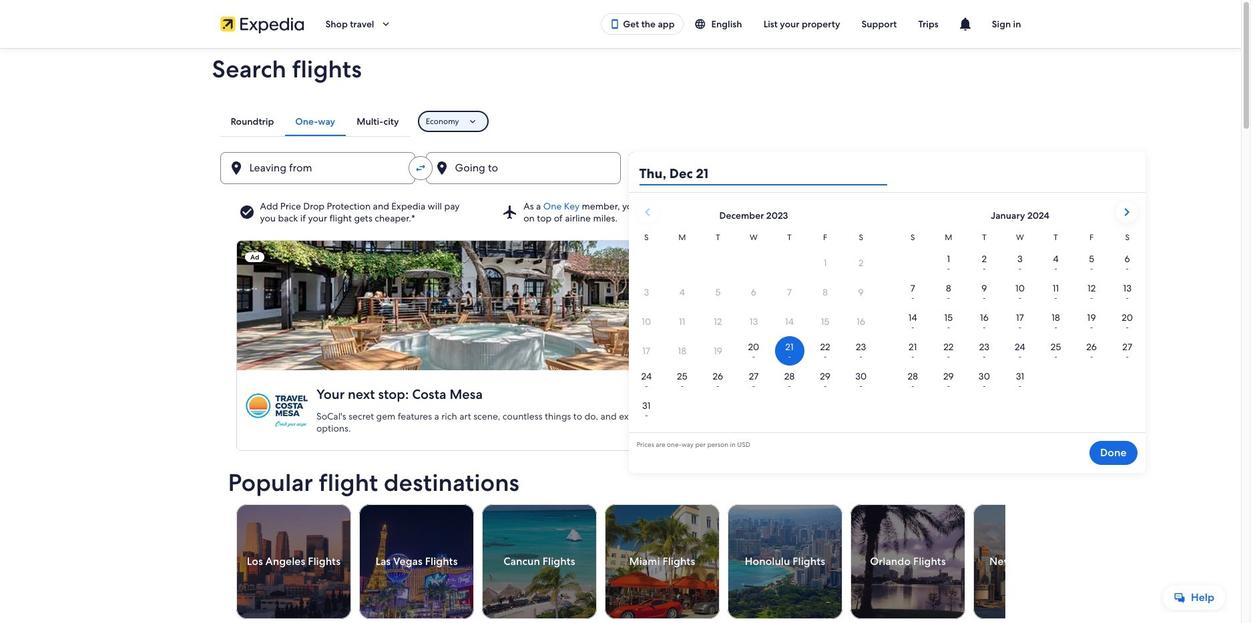 Task type: vqa. For each thing, say whether or not it's contained in the screenshot.
NEW YORK FLIGHTS image
yes



Task type: describe. For each thing, give the bounding box(es) containing it.
previous month image
[[639, 204, 655, 220]]

previous image
[[228, 554, 244, 570]]

popular flight destinations region
[[220, 470, 1088, 624]]

honolulu flights image
[[727, 505, 842, 620]]

miami flights image
[[605, 505, 719, 620]]

next image
[[997, 554, 1013, 570]]

los angeles flights image
[[236, 505, 351, 620]]

communication center icon image
[[957, 16, 973, 32]]

orlando flights image
[[850, 505, 965, 620]]

shop travel image
[[380, 18, 392, 30]]



Task type: locate. For each thing, give the bounding box(es) containing it.
new york flights image
[[973, 505, 1088, 620]]

next month image
[[1119, 204, 1135, 220]]

download the app button image
[[610, 19, 620, 29]]

expedia logo image
[[220, 15, 304, 33]]

main content
[[0, 48, 1241, 624]]

swap origin and destination values image
[[414, 162, 426, 174]]

tab list
[[220, 107, 410, 136]]

small image
[[694, 18, 711, 30]]

cancun flights image
[[482, 505, 597, 620]]

las vegas flights image
[[359, 505, 474, 620]]



